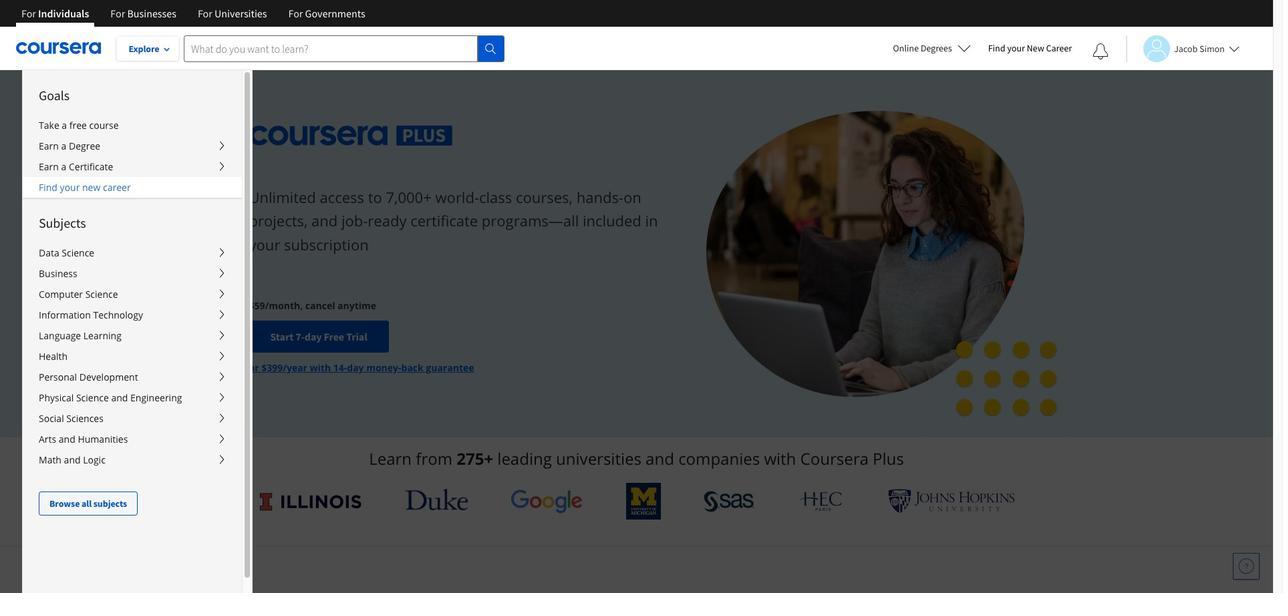 Task type: describe. For each thing, give the bounding box(es) containing it.
subscription
[[284, 234, 369, 254]]

humanities
[[78, 433, 128, 446]]

ready
[[368, 211, 407, 231]]

/month,
[[265, 300, 303, 312]]

social
[[39, 412, 64, 425]]

information technology button
[[23, 305, 242, 325]]

back
[[401, 362, 424, 374]]

social sciences button
[[23, 408, 242, 429]]

world-
[[435, 187, 479, 207]]

for governments
[[288, 7, 365, 20]]

online degrees
[[893, 42, 952, 54]]

a for degree
[[61, 140, 66, 152]]

and up university of michigan image
[[646, 448, 674, 470]]

cancel
[[305, 300, 335, 312]]

show notifications image
[[1093, 43, 1109, 59]]

leading
[[497, 448, 552, 470]]

for for governments
[[288, 7, 303, 20]]

/year
[[283, 362, 307, 374]]

johns hopkins university image
[[888, 489, 1015, 514]]

earn for earn a degree
[[39, 140, 59, 152]]

for for universities
[[198, 7, 212, 20]]

1 vertical spatial with
[[764, 448, 796, 470]]

information
[[39, 309, 91, 321]]

anytime
[[338, 300, 376, 312]]

free
[[69, 119, 87, 132]]

start
[[270, 330, 293, 344]]

275+
[[457, 448, 493, 470]]

14-
[[333, 362, 347, 374]]

for businesses
[[110, 7, 176, 20]]

coursera
[[800, 448, 869, 470]]

or $399 /year with 14-day money-back guarantee
[[249, 362, 474, 374]]

math
[[39, 454, 61, 466]]

to
[[368, 187, 382, 207]]

your inside unlimited access to 7,000+ world-class courses, hands-on projects, and job-ready certificate programs—all included in your subscription
[[249, 234, 280, 254]]

data science
[[39, 247, 94, 259]]

goals
[[39, 87, 69, 104]]

health button
[[23, 346, 242, 367]]

7,000+
[[386, 187, 432, 207]]

new
[[1027, 42, 1044, 54]]

logic
[[83, 454, 105, 466]]

personal development button
[[23, 367, 242, 388]]

banner navigation
[[11, 0, 376, 37]]

find your new career link
[[23, 177, 242, 198]]

class
[[479, 187, 512, 207]]

find your new career link
[[981, 40, 1079, 57]]

simon
[[1200, 42, 1225, 54]]

projects,
[[249, 211, 308, 231]]

take a free course
[[39, 119, 119, 132]]

companies
[[678, 448, 760, 470]]

and down 'development'
[[111, 392, 128, 404]]

development
[[79, 371, 138, 384]]

university of illinois at urbana-champaign image
[[258, 491, 363, 512]]

language
[[39, 329, 81, 342]]

coursera image
[[16, 38, 101, 59]]

subjects
[[39, 215, 86, 231]]

google image
[[511, 489, 583, 514]]

language learning
[[39, 329, 122, 342]]

unlimited access to 7,000+ world-class courses, hands-on projects, and job-ready certificate programs—all included in your subscription
[[249, 187, 658, 254]]

access
[[320, 187, 364, 207]]

guarantee
[[426, 362, 474, 374]]

language learning button
[[23, 325, 242, 346]]

business button
[[23, 263, 242, 284]]

arts and humanities
[[39, 433, 128, 446]]

What do you want to learn? text field
[[184, 35, 478, 62]]

data science button
[[23, 243, 242, 263]]

in
[[645, 211, 658, 231]]

find for find your new career
[[988, 42, 1005, 54]]

and inside dropdown button
[[64, 454, 81, 466]]

computer
[[39, 288, 83, 301]]

job-
[[341, 211, 368, 231]]

take a free course link
[[23, 115, 242, 136]]

earn a certificate button
[[23, 156, 242, 177]]

for for businesses
[[110, 7, 125, 20]]

browse
[[49, 498, 80, 510]]

jacob simon button
[[1126, 35, 1239, 62]]

physical science and engineering
[[39, 392, 182, 404]]

find your new career
[[39, 181, 131, 194]]

information technology
[[39, 309, 143, 321]]

data
[[39, 247, 59, 259]]

and right the arts
[[59, 433, 75, 446]]

hands-
[[576, 187, 623, 207]]

governments
[[305, 7, 365, 20]]

explore button
[[117, 37, 178, 61]]

$59 /month, cancel anytime
[[249, 300, 376, 312]]

plus
[[873, 448, 904, 470]]

engineering
[[130, 392, 182, 404]]

a for free
[[62, 119, 67, 132]]

your for new
[[1007, 42, 1025, 54]]



Task type: locate. For each thing, give the bounding box(es) containing it.
hec paris image
[[798, 488, 845, 515]]

physical science and engineering button
[[23, 388, 242, 408]]

science
[[62, 247, 94, 259], [85, 288, 118, 301], [76, 392, 109, 404]]

find your new career
[[988, 42, 1072, 54]]

1 horizontal spatial find
[[988, 42, 1005, 54]]

0 vertical spatial find
[[988, 42, 1005, 54]]

all
[[82, 498, 92, 510]]

None search field
[[184, 35, 505, 62]]

1 earn from the top
[[39, 140, 59, 152]]

or
[[249, 362, 259, 374]]

physical
[[39, 392, 74, 404]]

personal
[[39, 371, 77, 384]]

7-
[[296, 330, 305, 344]]

science down personal development
[[76, 392, 109, 404]]

0 vertical spatial a
[[62, 119, 67, 132]]

earn down earn a degree
[[39, 160, 59, 173]]

sciences
[[66, 412, 103, 425]]

3 for from the left
[[198, 7, 212, 20]]

science for computer
[[85, 288, 118, 301]]

1 for from the left
[[21, 7, 36, 20]]

trial
[[346, 330, 367, 344]]

1 vertical spatial your
[[60, 181, 80, 194]]

science up information technology
[[85, 288, 118, 301]]

0 horizontal spatial with
[[310, 362, 331, 374]]

0 horizontal spatial your
[[60, 181, 80, 194]]

earn a certificate
[[39, 160, 113, 173]]

science inside "dropdown button"
[[62, 247, 94, 259]]

sas image
[[704, 491, 755, 512]]

1 vertical spatial earn
[[39, 160, 59, 173]]

for left the individuals
[[21, 7, 36, 20]]

coursera plus image
[[249, 125, 452, 146]]

a
[[62, 119, 67, 132], [61, 140, 66, 152], [61, 160, 66, 173]]

included
[[583, 211, 641, 231]]

day inside button
[[305, 330, 322, 344]]

duke university image
[[406, 489, 468, 511]]

money-
[[366, 362, 401, 374]]

0 vertical spatial day
[[305, 330, 322, 344]]

day left the money- on the left
[[347, 362, 364, 374]]

find down "earn a certificate"
[[39, 181, 57, 194]]

new
[[82, 181, 100, 194]]

for individuals
[[21, 7, 89, 20]]

0 horizontal spatial find
[[39, 181, 57, 194]]

course
[[89, 119, 119, 132]]

0 vertical spatial with
[[310, 362, 331, 374]]

2 for from the left
[[110, 7, 125, 20]]

for left universities
[[198, 7, 212, 20]]

1 vertical spatial a
[[61, 140, 66, 152]]

0 horizontal spatial day
[[305, 330, 322, 344]]

and inside unlimited access to 7,000+ world-class courses, hands-on projects, and job-ready certificate programs—all included in your subscription
[[311, 211, 338, 231]]

universities
[[556, 448, 641, 470]]

find for find your new career
[[39, 181, 57, 194]]

2 vertical spatial science
[[76, 392, 109, 404]]

your inside explore menu element
[[60, 181, 80, 194]]

find left new
[[988, 42, 1005, 54]]

social sciences
[[39, 412, 103, 425]]

learn from 275+ leading universities and companies with coursera plus
[[369, 448, 904, 470]]

for
[[21, 7, 36, 20], [110, 7, 125, 20], [198, 7, 212, 20], [288, 7, 303, 20]]

degree
[[69, 140, 100, 152]]

help center image
[[1238, 559, 1254, 575]]

science for data
[[62, 247, 94, 259]]

a left degree on the left top
[[61, 140, 66, 152]]

programs—all
[[482, 211, 579, 231]]

science for physical
[[76, 392, 109, 404]]

universities
[[215, 7, 267, 20]]

earn
[[39, 140, 59, 152], [39, 160, 59, 173]]

career
[[103, 181, 131, 194]]

individuals
[[38, 7, 89, 20]]

1 horizontal spatial your
[[249, 234, 280, 254]]

subjects
[[93, 498, 127, 510]]

a left free
[[62, 119, 67, 132]]

computer science button
[[23, 284, 242, 305]]

0 vertical spatial science
[[62, 247, 94, 259]]

certificate
[[69, 160, 113, 173]]

math and logic
[[39, 454, 105, 466]]

a inside popup button
[[61, 160, 66, 173]]

earn a degree
[[39, 140, 100, 152]]

1 vertical spatial find
[[39, 181, 57, 194]]

your
[[1007, 42, 1025, 54], [60, 181, 80, 194], [249, 234, 280, 254]]

and left logic
[[64, 454, 81, 466]]

certificate
[[410, 211, 478, 231]]

and up subscription
[[311, 211, 338, 231]]

business
[[39, 267, 77, 280]]

university of michigan image
[[626, 483, 661, 520]]

online degrees button
[[882, 33, 981, 63]]

0 vertical spatial your
[[1007, 42, 1025, 54]]

your for new
[[60, 181, 80, 194]]

for universities
[[198, 7, 267, 20]]

earn a degree button
[[23, 136, 242, 156]]

earn inside popup button
[[39, 140, 59, 152]]

find
[[988, 42, 1005, 54], [39, 181, 57, 194]]

personal development
[[39, 371, 138, 384]]

arts and humanities button
[[23, 429, 242, 450]]

find inside explore menu element
[[39, 181, 57, 194]]

career
[[1046, 42, 1072, 54]]

science inside 'popup button'
[[85, 288, 118, 301]]

explore menu element
[[23, 70, 242, 516]]

start 7-day free trial
[[270, 330, 367, 344]]

2 earn from the top
[[39, 160, 59, 173]]

a inside popup button
[[61, 140, 66, 152]]

health
[[39, 350, 68, 363]]

a for certificate
[[61, 160, 66, 173]]

technology
[[93, 309, 143, 321]]

group containing goals
[[22, 69, 879, 593]]

earn for earn a certificate
[[39, 160, 59, 173]]

science up business
[[62, 247, 94, 259]]

2 vertical spatial your
[[249, 234, 280, 254]]

group
[[22, 69, 879, 593]]

day
[[305, 330, 322, 344], [347, 362, 364, 374]]

on
[[623, 187, 641, 207]]

learning
[[83, 329, 122, 342]]

$59
[[249, 300, 265, 312]]

for for individuals
[[21, 7, 36, 20]]

2 vertical spatial a
[[61, 160, 66, 173]]

earn down take
[[39, 140, 59, 152]]

for left the governments
[[288, 7, 303, 20]]

1 vertical spatial day
[[347, 362, 364, 374]]

learn
[[369, 448, 412, 470]]

browse all subjects button
[[39, 492, 138, 516]]

businesses
[[127, 7, 176, 20]]

jacob simon
[[1174, 42, 1225, 54]]

for left businesses
[[110, 7, 125, 20]]

start 7-day free trial button
[[249, 321, 389, 353]]

computer science
[[39, 288, 118, 301]]

0 vertical spatial earn
[[39, 140, 59, 152]]

explore
[[129, 43, 159, 55]]

a down earn a degree
[[61, 160, 66, 173]]

2 horizontal spatial your
[[1007, 42, 1025, 54]]

courses,
[[516, 187, 573, 207]]

4 for from the left
[[288, 7, 303, 20]]

day left free
[[305, 330, 322, 344]]

math and logic button
[[23, 450, 242, 470]]

$399
[[261, 362, 283, 374]]

menu item
[[251, 69, 879, 593]]

1 vertical spatial science
[[85, 288, 118, 301]]

with
[[310, 362, 331, 374], [764, 448, 796, 470]]

1 horizontal spatial with
[[764, 448, 796, 470]]

1 horizontal spatial day
[[347, 362, 364, 374]]

unlimited
[[249, 187, 316, 207]]

earn inside popup button
[[39, 160, 59, 173]]

jacob
[[1174, 42, 1198, 54]]

with left 14-
[[310, 362, 331, 374]]

with left coursera
[[764, 448, 796, 470]]

take
[[39, 119, 59, 132]]

science inside popup button
[[76, 392, 109, 404]]



Task type: vqa. For each thing, say whether or not it's contained in the screenshot.
Engage
no



